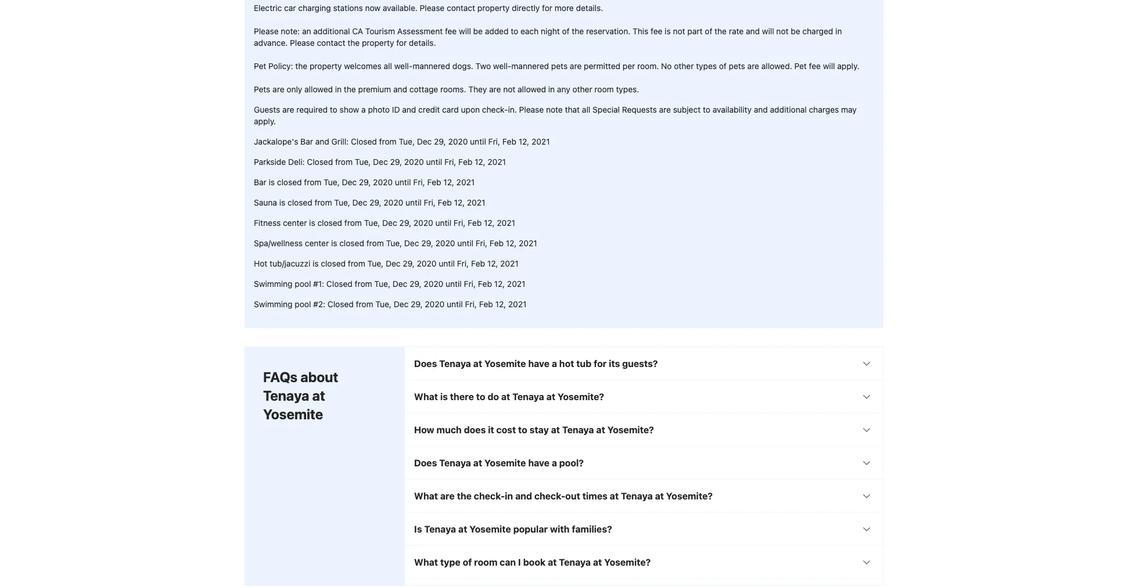 Task type: vqa. For each thing, say whether or not it's contained in the screenshot.
adults in Hotels Dec 19-Dec 28, 2 adults 76 available
no



Task type: locate. For each thing, give the bounding box(es) containing it.
tue, down swimming pool #1: closed from tue, dec 29, 2020 until fri, feb 12, 2021 at the left of page
[[376, 299, 392, 309]]

from up the parkside deli: closed from tue, dec 29, 2020 until fri, feb 12, 2021
[[379, 137, 397, 146]]

accordion control element
[[404, 347, 884, 586]]

2 horizontal spatial will
[[823, 61, 835, 71]]

times
[[583, 490, 608, 501]]

for inside dropdown button
[[594, 358, 607, 369]]

details. down assessment
[[409, 38, 436, 47]]

additional inside the please note: an additional ca tourism assessment fee will be added to each night of the reservation. this fee is not part of the rate and will not be charged in advance. please contact the property for details.
[[313, 26, 350, 36]]

property left welcomes
[[310, 61, 342, 71]]

pets up any
[[551, 61, 568, 71]]

check- down does tenaya at yosemite have a pool?
[[474, 490, 505, 501]]

type
[[440, 557, 461, 568]]

at right times
[[610, 490, 619, 501]]

be
[[473, 26, 483, 36], [791, 26, 800, 36]]

parkside
[[254, 157, 286, 167]]

1 vertical spatial all
[[582, 105, 590, 114]]

0 vertical spatial details.
[[576, 3, 603, 13]]

0 horizontal spatial allowed
[[304, 84, 333, 94]]

is left there
[[440, 391, 448, 402]]

1 vertical spatial what
[[414, 490, 438, 501]]

the up show
[[344, 84, 356, 94]]

2 does from the top
[[414, 457, 437, 468]]

at right stay
[[551, 424, 560, 435]]

1 horizontal spatial will
[[762, 26, 774, 36]]

yosemite? down tub
[[558, 391, 604, 402]]

0 vertical spatial have
[[528, 358, 550, 369]]

0 vertical spatial bar
[[300, 137, 313, 146]]

is
[[414, 524, 422, 535]]

0 horizontal spatial property
[[310, 61, 342, 71]]

the right policy: at the top left of page
[[295, 61, 307, 71]]

0 vertical spatial does
[[414, 358, 437, 369]]

bar up sauna
[[254, 177, 267, 187]]

tue,
[[399, 137, 415, 146], [355, 157, 371, 167], [324, 177, 340, 187], [334, 198, 350, 207], [364, 218, 380, 228], [386, 238, 402, 248], [368, 259, 384, 268], [374, 279, 390, 289], [376, 299, 392, 309]]

0 horizontal spatial pets
[[551, 61, 568, 71]]

1 horizontal spatial pet
[[795, 61, 807, 71]]

1 vertical spatial contact
[[317, 38, 345, 47]]

details. right more
[[576, 3, 603, 13]]

yosemite inside faqs about tenaya at yosemite
[[263, 406, 323, 422]]

please inside guests are required to show a photo id and credit card upon check-in. please note that all special requests are subject to availability and additional charges may apply.
[[519, 105, 544, 114]]

from down fitness center is closed from tue, dec 29, 2020 until fri, feb 12, 2021
[[366, 238, 384, 248]]

pet right allowed.
[[795, 61, 807, 71]]

have
[[528, 358, 550, 369], [528, 457, 550, 468]]

spa/wellness
[[254, 238, 303, 248]]

for left more
[[542, 3, 553, 13]]

guests?
[[622, 358, 658, 369]]

1 vertical spatial for
[[396, 38, 407, 47]]

0 vertical spatial property
[[478, 3, 510, 13]]

apply. down guests
[[254, 116, 276, 126]]

is inside dropdown button
[[440, 391, 448, 402]]

3 what from the top
[[414, 557, 438, 568]]

mannered up cottage
[[413, 61, 450, 71]]

1 horizontal spatial apply.
[[837, 61, 860, 71]]

all right that
[[582, 105, 590, 114]]

does for does tenaya at yosemite have a hot tub for its guests?
[[414, 358, 437, 369]]

car
[[284, 3, 296, 13]]

29, down swimming pool #1: closed from tue, dec 29, 2020 until fri, feb 12, 2021 at the left of page
[[411, 299, 423, 309]]

2 pets from the left
[[729, 61, 745, 71]]

at up stay
[[547, 391, 555, 402]]

0 horizontal spatial additional
[[313, 26, 350, 36]]

2 well- from the left
[[493, 61, 511, 71]]

the left rate
[[715, 26, 727, 36]]

2 horizontal spatial property
[[478, 3, 510, 13]]

0 vertical spatial pool
[[295, 279, 311, 289]]

availability
[[713, 105, 752, 114]]

0 vertical spatial swimming
[[254, 279, 293, 289]]

a inside dropdown button
[[552, 457, 557, 468]]

an
[[302, 26, 311, 36]]

the
[[572, 26, 584, 36], [715, 26, 727, 36], [348, 38, 360, 47], [295, 61, 307, 71], [344, 84, 356, 94], [457, 490, 472, 501]]

1 vertical spatial property
[[362, 38, 394, 47]]

and up popular
[[515, 490, 532, 501]]

0 horizontal spatial not
[[503, 84, 516, 94]]

1 vertical spatial pool
[[295, 299, 311, 309]]

0 horizontal spatial bar
[[254, 177, 267, 187]]

1 horizontal spatial additional
[[770, 105, 807, 114]]

and
[[746, 26, 760, 36], [393, 84, 407, 94], [402, 105, 416, 114], [754, 105, 768, 114], [315, 137, 329, 146], [515, 490, 532, 501]]

pool left '#2:'
[[295, 299, 311, 309]]

does inside dropdown button
[[414, 457, 437, 468]]

photo
[[368, 105, 390, 114]]

0 horizontal spatial mannered
[[413, 61, 450, 71]]

does
[[464, 424, 486, 435]]

apply. inside guests are required to show a photo id and credit card upon check-in. please note that all special requests are subject to availability and additional charges may apply.
[[254, 116, 276, 126]]

at down about
[[312, 387, 325, 404]]

0 horizontal spatial other
[[573, 84, 592, 94]]

pool left #1:
[[295, 279, 311, 289]]

well- right two
[[493, 61, 511, 71]]

what is there to do at tenaya at yosemite? button
[[405, 380, 883, 413]]

1 vertical spatial details.
[[409, 38, 436, 47]]

allowed.
[[762, 61, 792, 71]]

yosemite for is tenaya at yosemite popular with families?
[[470, 524, 511, 535]]

and left grill:
[[315, 137, 329, 146]]

1 well- from the left
[[394, 61, 413, 71]]

for
[[542, 3, 553, 13], [396, 38, 407, 47], [594, 358, 607, 369]]

mannered down the please note: an additional ca tourism assessment fee will be added to each night of the reservation. this fee is not part of the rate and will not be charged in advance. please contact the property for details.
[[511, 61, 549, 71]]

pet policy: the property welcomes all well-mannered dogs. two well-mannered pets are permitted per room. no other types of pets are allowed. pet fee will apply.
[[254, 61, 860, 71]]

closed for fitness
[[317, 218, 342, 228]]

allowed up note
[[518, 84, 546, 94]]

hot
[[559, 358, 574, 369]]

please up advance.
[[254, 26, 279, 36]]

1 what from the top
[[414, 391, 438, 402]]

contact inside the please note: an additional ca tourism assessment fee will be added to each night of the reservation. this fee is not part of the rate and will not be charged in advance. please contact the property for details.
[[317, 38, 345, 47]]

fee
[[445, 26, 457, 36], [651, 26, 663, 36], [809, 61, 821, 71]]

2 have from the top
[[528, 457, 550, 468]]

yosemite inside does tenaya at yosemite have a hot tub for its guests? dropdown button
[[485, 358, 526, 369]]

2020
[[448, 137, 468, 146], [404, 157, 424, 167], [373, 177, 393, 187], [384, 198, 403, 207], [414, 218, 433, 228], [435, 238, 455, 248], [417, 259, 437, 268], [424, 279, 444, 289], [425, 299, 445, 309]]

2 vertical spatial for
[[594, 358, 607, 369]]

fee right this in the right top of the page
[[651, 26, 663, 36]]

allowed
[[304, 84, 333, 94], [518, 84, 546, 94]]

faqs
[[263, 369, 298, 385]]

additional
[[313, 26, 350, 36], [770, 105, 807, 114]]

closed down deli:
[[277, 177, 302, 187]]

0 horizontal spatial will
[[459, 26, 471, 36]]

0 vertical spatial contact
[[447, 3, 475, 13]]

0 horizontal spatial for
[[396, 38, 407, 47]]

from
[[379, 137, 397, 146], [335, 157, 353, 167], [304, 177, 322, 187], [315, 198, 332, 207], [344, 218, 362, 228], [366, 238, 384, 248], [348, 259, 365, 268], [355, 279, 372, 289], [356, 299, 373, 309]]

1 vertical spatial swimming
[[254, 299, 293, 309]]

1 horizontal spatial other
[[674, 61, 694, 71]]

closed for spa/wellness
[[339, 238, 364, 248]]

1 pool from the top
[[295, 279, 311, 289]]

is tenaya at yosemite popular with families?
[[414, 524, 612, 535]]

tenaya inside dropdown button
[[439, 457, 471, 468]]

1 horizontal spatial room
[[595, 84, 614, 94]]

1 vertical spatial room
[[474, 557, 498, 568]]

0 vertical spatial a
[[361, 105, 366, 114]]

2 mannered from the left
[[511, 61, 549, 71]]

allowed up required
[[304, 84, 333, 94]]

subject
[[673, 105, 701, 114]]

check- right the upon
[[482, 105, 508, 114]]

does tenaya at yosemite have a hot tub for its guests?
[[414, 358, 658, 369]]

cost
[[496, 424, 516, 435]]

apply. up may
[[837, 61, 860, 71]]

it
[[488, 424, 494, 435]]

1 vertical spatial have
[[528, 457, 550, 468]]

0 horizontal spatial pet
[[254, 61, 266, 71]]

apply.
[[837, 61, 860, 71], [254, 116, 276, 126]]

2 horizontal spatial for
[[594, 358, 607, 369]]

families?
[[572, 524, 612, 535]]

tenaya
[[439, 358, 471, 369], [263, 387, 309, 404], [512, 391, 544, 402], [562, 424, 594, 435], [439, 457, 471, 468], [621, 490, 653, 501], [424, 524, 456, 535], [559, 557, 591, 568]]

what for what is there to do at tenaya at yosemite?
[[414, 391, 438, 402]]

do
[[488, 391, 499, 402]]

1 vertical spatial center
[[305, 238, 329, 248]]

does inside dropdown button
[[414, 358, 437, 369]]

bar is closed from tue, dec 29, 2020 until fri, feb 12, 2021
[[254, 177, 475, 187]]

1 vertical spatial apply.
[[254, 116, 276, 126]]

a left pool?
[[552, 457, 557, 468]]

what for what are the check-in and check-out times at tenaya at yosemite?
[[414, 490, 438, 501]]

dec up bar is closed from tue, dec 29, 2020 until fri, feb 12, 2021
[[373, 157, 388, 167]]

they
[[468, 84, 487, 94]]

be left added
[[473, 26, 483, 36]]

have left pool?
[[528, 457, 550, 468]]

note
[[546, 105, 563, 114]]

1 vertical spatial a
[[552, 358, 557, 369]]

policy:
[[268, 61, 293, 71]]

pool
[[295, 279, 311, 289], [295, 299, 311, 309]]

have inside dropdown button
[[528, 457, 550, 468]]

1 horizontal spatial for
[[542, 3, 553, 13]]

dec down "credit"
[[417, 137, 432, 146]]

2 pool from the top
[[295, 299, 311, 309]]

jackalope's
[[254, 137, 298, 146]]

a inside guests are required to show a photo id and credit card upon check-in. please note that all special requests are subject to availability and additional charges may apply.
[[361, 105, 366, 114]]

in right charged
[[836, 26, 842, 36]]

pool for #1:
[[295, 279, 311, 289]]

12,
[[519, 137, 529, 146], [475, 157, 485, 167], [444, 177, 454, 187], [454, 198, 465, 207], [484, 218, 495, 228], [506, 238, 517, 248], [487, 259, 498, 268], [494, 279, 505, 289], [495, 299, 506, 309]]

for down assessment
[[396, 38, 407, 47]]

center
[[283, 218, 307, 228], [305, 238, 329, 248]]

other right no
[[674, 61, 694, 71]]

about
[[301, 369, 338, 385]]

does for does tenaya at yosemite have a pool?
[[414, 457, 437, 468]]

directly
[[512, 3, 540, 13]]

2021
[[532, 137, 550, 146], [488, 157, 506, 167], [456, 177, 475, 187], [467, 198, 485, 207], [497, 218, 515, 228], [519, 238, 537, 248], [500, 259, 519, 268], [507, 279, 526, 289], [508, 299, 527, 309]]

2 swimming from the top
[[254, 299, 293, 309]]

additional inside guests are required to show a photo id and credit card upon check-in. please note that all special requests are subject to availability and additional charges may apply.
[[770, 105, 807, 114]]

2 be from the left
[[791, 26, 800, 36]]

0 horizontal spatial all
[[384, 61, 392, 71]]

all right welcomes
[[384, 61, 392, 71]]

much
[[437, 424, 462, 435]]

0 vertical spatial other
[[674, 61, 694, 71]]

faqs about tenaya at yosemite
[[263, 369, 338, 422]]

per
[[623, 61, 635, 71]]

yosemite
[[485, 358, 526, 369], [263, 406, 323, 422], [485, 457, 526, 468], [470, 524, 511, 535]]

1 horizontal spatial allowed
[[518, 84, 546, 94]]

yosemite inside does tenaya at yosemite have a pool? dropdown button
[[485, 457, 526, 468]]

the inside "dropdown button"
[[457, 490, 472, 501]]

tenaya right is at bottom
[[424, 524, 456, 535]]

to inside the please note: an additional ca tourism assessment fee will be added to each night of the reservation. this fee is not part of the rate and will not be charged in advance. please contact the property for details.
[[511, 26, 518, 36]]

will for reservation.
[[762, 26, 774, 36]]

0 horizontal spatial room
[[474, 557, 498, 568]]

i
[[518, 557, 521, 568]]

1 horizontal spatial contact
[[447, 3, 475, 13]]

have inside dropdown button
[[528, 358, 550, 369]]

0 horizontal spatial contact
[[317, 38, 345, 47]]

1 pets from the left
[[551, 61, 568, 71]]

feb
[[502, 137, 516, 146], [458, 157, 473, 167], [427, 177, 441, 187], [438, 198, 452, 207], [468, 218, 482, 228], [490, 238, 504, 248], [471, 259, 485, 268], [478, 279, 492, 289], [479, 299, 493, 309]]

jackalope's bar and grill: closed from tue, dec 29, 2020 until fri, feb 12, 2021
[[254, 137, 550, 146]]

fitness
[[254, 218, 281, 228]]

contact
[[447, 3, 475, 13], [317, 38, 345, 47]]

1 be from the left
[[473, 26, 483, 36]]

what inside what are the check-in and check-out times at tenaya at yosemite? "dropdown button"
[[414, 490, 438, 501]]

book
[[523, 557, 546, 568]]

0 vertical spatial center
[[283, 218, 307, 228]]

additional right an
[[313, 26, 350, 36]]

please
[[420, 3, 445, 13], [254, 26, 279, 36], [290, 38, 315, 47], [519, 105, 544, 114]]

tue, up bar is closed from tue, dec 29, 2020 until fri, feb 12, 2021
[[355, 157, 371, 167]]

0 horizontal spatial apply.
[[254, 116, 276, 126]]

29,
[[434, 137, 446, 146], [390, 157, 402, 167], [359, 177, 371, 187], [370, 198, 381, 207], [399, 218, 411, 228], [421, 238, 433, 248], [403, 259, 415, 268], [410, 279, 422, 289], [411, 299, 423, 309]]

what up how at the bottom
[[414, 391, 438, 402]]

2 vertical spatial a
[[552, 457, 557, 468]]

1 vertical spatial other
[[573, 84, 592, 94]]

closed
[[351, 137, 377, 146], [307, 157, 333, 167], [326, 279, 353, 289], [328, 299, 354, 309]]

yosemite up the can
[[470, 524, 511, 535]]

welcomes
[[344, 61, 382, 71]]

a left hot
[[552, 358, 557, 369]]

0 vertical spatial additional
[[313, 26, 350, 36]]

a for hot
[[552, 358, 557, 369]]

from down deli:
[[304, 177, 322, 187]]

are
[[570, 61, 582, 71], [748, 61, 759, 71], [273, 84, 284, 94], [489, 84, 501, 94], [282, 105, 294, 114], [659, 105, 671, 114], [440, 490, 455, 501]]

details.
[[576, 3, 603, 13], [409, 38, 436, 47]]

for inside the please note: an additional ca tourism assessment fee will be added to each night of the reservation. this fee is not part of the rate and will not be charged in advance. please contact the property for details.
[[396, 38, 407, 47]]

what inside dropdown button
[[414, 391, 438, 402]]

closed down fitness center is closed from tue, dec 29, 2020 until fri, feb 12, 2021
[[339, 238, 364, 248]]

will down charged
[[823, 61, 835, 71]]

2 what from the top
[[414, 490, 438, 501]]

what left the type
[[414, 557, 438, 568]]

to left each
[[511, 26, 518, 36]]

2 vertical spatial property
[[310, 61, 342, 71]]

well- up cottage
[[394, 61, 413, 71]]

not
[[673, 26, 685, 36], [776, 26, 789, 36], [503, 84, 516, 94]]

what inside what type of room can i book at tenaya at yosemite? dropdown button
[[414, 557, 438, 568]]

0 vertical spatial what
[[414, 391, 438, 402]]

will right rate
[[762, 26, 774, 36]]

29, down card
[[434, 137, 446, 146]]

1 horizontal spatial all
[[582, 105, 590, 114]]

closed right grill:
[[351, 137, 377, 146]]

center up "spa/wellness"
[[283, 218, 307, 228]]

property down tourism
[[362, 38, 394, 47]]

1 vertical spatial does
[[414, 457, 437, 468]]

room
[[595, 84, 614, 94], [474, 557, 498, 568]]

dogs.
[[452, 61, 473, 71]]

how much does it cost to stay at tenaya at yosemite?
[[414, 424, 654, 435]]

show
[[340, 105, 359, 114]]

1 horizontal spatial be
[[791, 26, 800, 36]]

to left show
[[330, 105, 337, 114]]

is right this in the right top of the page
[[665, 26, 671, 36]]

other right any
[[573, 84, 592, 94]]

fee right assessment
[[445, 26, 457, 36]]

tue, up the parkside deli: closed from tue, dec 29, 2020 until fri, feb 12, 2021
[[399, 137, 415, 146]]

what are the check-in and check-out times at tenaya at yosemite? button
[[405, 480, 883, 512]]

0 horizontal spatial well-
[[394, 61, 413, 71]]

pets are only allowed in the premium and cottage rooms. they are not allowed in any other room types.
[[254, 84, 639, 94]]

1 horizontal spatial well-
[[493, 61, 511, 71]]

tenaya up pool?
[[562, 424, 594, 435]]

1 horizontal spatial pets
[[729, 61, 745, 71]]

room left the can
[[474, 557, 498, 568]]

tenaya down faqs
[[263, 387, 309, 404]]

1 have from the top
[[528, 358, 550, 369]]

the down more
[[572, 26, 584, 36]]

is
[[665, 26, 671, 36], [269, 177, 275, 187], [279, 198, 285, 207], [309, 218, 315, 228], [331, 238, 337, 248], [313, 259, 319, 268], [440, 391, 448, 402]]

1 horizontal spatial property
[[362, 38, 394, 47]]

closed up #1:
[[321, 259, 346, 268]]

1 does from the top
[[414, 358, 437, 369]]

the down does tenaya at yosemite have a pool?
[[457, 490, 472, 501]]

in up is tenaya at yosemite popular with families?
[[505, 490, 513, 501]]

with
[[550, 524, 570, 535]]

now
[[365, 3, 381, 13]]

and up id
[[393, 84, 407, 94]]

not left part
[[673, 26, 685, 36]]

1 horizontal spatial bar
[[300, 137, 313, 146]]

1 horizontal spatial details.
[[576, 3, 603, 13]]

a inside dropdown button
[[552, 358, 557, 369]]

at down the what is there to do at tenaya at yosemite? dropdown button
[[596, 424, 605, 435]]

1 horizontal spatial mannered
[[511, 61, 549, 71]]

will
[[459, 26, 471, 36], [762, 26, 774, 36], [823, 61, 835, 71]]

2 pet from the left
[[795, 61, 807, 71]]

requests
[[622, 105, 657, 114]]

0 vertical spatial all
[[384, 61, 392, 71]]

1 swimming from the top
[[254, 279, 293, 289]]

1 vertical spatial additional
[[770, 105, 807, 114]]

0 vertical spatial apply.
[[837, 61, 860, 71]]

0 horizontal spatial details.
[[409, 38, 436, 47]]

0 vertical spatial room
[[595, 84, 614, 94]]

2 vertical spatial what
[[414, 557, 438, 568]]

closed
[[277, 177, 302, 187], [288, 198, 312, 207], [317, 218, 342, 228], [339, 238, 364, 248], [321, 259, 346, 268]]

yosemite inside is tenaya at yosemite popular with families? dropdown button
[[470, 524, 511, 535]]

0 horizontal spatial be
[[473, 26, 483, 36]]

closed down sauna is closed from tue, dec 29, 2020 until fri, feb 12, 2021
[[317, 218, 342, 228]]

is up #1:
[[313, 259, 319, 268]]

swimming for swimming pool #2: closed from tue, dec 29, 2020 until fri, feb 12, 2021
[[254, 299, 293, 309]]



Task type: describe. For each thing, give the bounding box(es) containing it.
in up show
[[335, 84, 342, 94]]

#1:
[[313, 279, 324, 289]]

may
[[841, 105, 857, 114]]

29, down the spa/wellness center is closed from tue, dec 29, 2020 until fri, feb 12, 2021
[[403, 259, 415, 268]]

permitted
[[584, 61, 621, 71]]

dec up 'hot tub/jacuzzi is closed from tue, dec 29, 2020 until fri, feb 12, 2021'
[[404, 238, 419, 248]]

29, up 'hot tub/jacuzzi is closed from tue, dec 29, 2020 until fri, feb 12, 2021'
[[421, 238, 433, 248]]

upon
[[461, 105, 480, 114]]

two
[[476, 61, 491, 71]]

does tenaya at yosemite have a hot tub for its guests? button
[[405, 347, 883, 380]]

that
[[565, 105, 580, 114]]

1 horizontal spatial not
[[673, 26, 685, 36]]

room.
[[637, 61, 659, 71]]

1 vertical spatial bar
[[254, 177, 267, 187]]

electric car charging stations now available. please contact property directly for more details.
[[254, 3, 603, 13]]

and right availability
[[754, 105, 768, 114]]

29, up sauna is closed from tue, dec 29, 2020 until fri, feb 12, 2021
[[359, 177, 371, 187]]

tue, up swimming pool #1: closed from tue, dec 29, 2020 until fri, feb 12, 2021 at the left of page
[[368, 259, 384, 268]]

will for room.
[[823, 61, 835, 71]]

of right types
[[719, 61, 727, 71]]

the down ca
[[348, 38, 360, 47]]

what are the check-in and check-out times at tenaya at yosemite?
[[414, 490, 713, 501]]

is down sauna is closed from tue, dec 29, 2020 until fri, feb 12, 2021
[[331, 238, 337, 248]]

at inside faqs about tenaya at yosemite
[[312, 387, 325, 404]]

center for spa/wellness
[[305, 238, 329, 248]]

no
[[661, 61, 672, 71]]

have for hot
[[528, 358, 550, 369]]

29, up the spa/wellness center is closed from tue, dec 29, 2020 until fri, feb 12, 2021
[[399, 218, 411, 228]]

credit
[[418, 105, 440, 114]]

at right do
[[501, 391, 510, 402]]

tenaya down with
[[559, 557, 591, 568]]

tue, down sauna is closed from tue, dec 29, 2020 until fri, feb 12, 2021
[[364, 218, 380, 228]]

to right subject at the right top of the page
[[703, 105, 711, 114]]

at up there
[[473, 358, 482, 369]]

types.
[[616, 84, 639, 94]]

have for pool?
[[528, 457, 550, 468]]

fitness center is closed from tue, dec 29, 2020 until fri, feb 12, 2021
[[254, 218, 515, 228]]

sauna is closed from tue, dec 29, 2020 until fri, feb 12, 2021
[[254, 198, 485, 207]]

closed right '#2:'
[[328, 299, 354, 309]]

reservation.
[[586, 26, 631, 36]]

closed right sauna
[[288, 198, 312, 207]]

0 vertical spatial for
[[542, 3, 553, 13]]

out
[[565, 490, 580, 501]]

property inside the please note: an additional ca tourism assessment fee will be added to each night of the reservation. this fee is not part of the rate and will not be charged in advance. please contact the property for details.
[[362, 38, 394, 47]]

dec down swimming pool #1: closed from tue, dec 29, 2020 until fri, feb 12, 2021 at the left of page
[[394, 299, 409, 309]]

at up the type
[[458, 524, 467, 535]]

dec up the spa/wellness center is closed from tue, dec 29, 2020 until fri, feb 12, 2021
[[382, 218, 397, 228]]

at inside dropdown button
[[473, 457, 482, 468]]

tenaya inside "dropdown button"
[[621, 490, 653, 501]]

please up assessment
[[420, 3, 445, 13]]

what type of room can i book at tenaya at yosemite?
[[414, 557, 651, 568]]

are inside what are the check-in and check-out times at tenaya at yosemite? "dropdown button"
[[440, 490, 455, 501]]

night
[[541, 26, 560, 36]]

1 mannered from the left
[[413, 61, 450, 71]]

a for photo
[[361, 105, 366, 114]]

yosemite? up does tenaya at yosemite have a pool? dropdown button
[[608, 424, 654, 435]]

pool?
[[559, 457, 584, 468]]

closed for hot
[[321, 259, 346, 268]]

room inside dropdown button
[[474, 557, 498, 568]]

advance.
[[254, 38, 288, 47]]

premium
[[358, 84, 391, 94]]

electric
[[254, 3, 282, 13]]

required
[[296, 105, 328, 114]]

is right fitness
[[309, 218, 315, 228]]

more
[[555, 3, 574, 13]]

its
[[609, 358, 620, 369]]

yosemite? down is tenaya at yosemite popular with families? dropdown button
[[604, 557, 651, 568]]

tourism
[[365, 26, 395, 36]]

charged
[[803, 26, 833, 36]]

dec down bar is closed from tue, dec 29, 2020 until fri, feb 12, 2021
[[352, 198, 367, 207]]

to left do
[[476, 391, 485, 402]]

is right sauna
[[279, 198, 285, 207]]

1 horizontal spatial fee
[[651, 26, 663, 36]]

each
[[521, 26, 539, 36]]

tue, down bar is closed from tue, dec 29, 2020 until fri, feb 12, 2021
[[334, 198, 350, 207]]

does tenaya at yosemite have a pool?
[[414, 457, 584, 468]]

yosemite? inside "dropdown button"
[[666, 490, 713, 501]]

is tenaya at yosemite popular with families? button
[[405, 513, 883, 545]]

tenaya up how much does it cost to stay at tenaya at yosemite?
[[512, 391, 544, 402]]

from down grill:
[[335, 157, 353, 167]]

dec up swimming pool #2: closed from tue, dec 29, 2020 until fri, feb 12, 2021
[[393, 279, 407, 289]]

please down an
[[290, 38, 315, 47]]

in inside "dropdown button"
[[505, 490, 513, 501]]

tub
[[576, 358, 592, 369]]

hot tub/jacuzzi is closed from tue, dec 29, 2020 until fri, feb 12, 2021
[[254, 259, 519, 268]]

id
[[392, 105, 400, 114]]

at down families?
[[593, 557, 602, 568]]

2 allowed from the left
[[518, 84, 546, 94]]

pets
[[254, 84, 270, 94]]

1 pet from the left
[[254, 61, 266, 71]]

dec down the spa/wellness center is closed from tue, dec 29, 2020 until fri, feb 12, 2021
[[386, 259, 401, 268]]

special
[[593, 105, 620, 114]]

to left stay
[[518, 424, 527, 435]]

parkside deli: closed from tue, dec 29, 2020 until fri, feb 12, 2021
[[254, 157, 506, 167]]

check- up with
[[534, 490, 565, 501]]

this
[[633, 26, 649, 36]]

there
[[450, 391, 474, 402]]

swimming pool #1: closed from tue, dec 29, 2020 until fri, feb 12, 2021
[[254, 279, 526, 289]]

does tenaya at yosemite have a pool? button
[[405, 447, 883, 479]]

29, up fitness center is closed from tue, dec 29, 2020 until fri, feb 12, 2021
[[370, 198, 381, 207]]

added
[[485, 26, 509, 36]]

#2:
[[313, 299, 325, 309]]

tenaya inside faqs about tenaya at yosemite
[[263, 387, 309, 404]]

types
[[696, 61, 717, 71]]

cottage
[[409, 84, 438, 94]]

yosemite for does tenaya at yosemite have a pool?
[[485, 457, 526, 468]]

yosemite for does tenaya at yosemite have a hot tub for its guests?
[[485, 358, 526, 369]]

of inside dropdown button
[[463, 557, 472, 568]]

tenaya up there
[[439, 358, 471, 369]]

swimming pool #2: closed from tue, dec 29, 2020 until fri, feb 12, 2021
[[254, 299, 527, 309]]

is down parkside
[[269, 177, 275, 187]]

note:
[[281, 26, 300, 36]]

grill:
[[332, 137, 349, 146]]

assessment
[[397, 26, 443, 36]]

all inside guests are required to show a photo id and credit card upon check-in. please note that all special requests are subject to availability and additional charges may apply.
[[582, 105, 590, 114]]

in inside the please note: an additional ca tourism assessment fee will be added to each night of the reservation. this fee is not part of the rate and will not be charged in advance. please contact the property for details.
[[836, 26, 842, 36]]

any
[[557, 84, 570, 94]]

from down bar is closed from tue, dec 29, 2020 until fri, feb 12, 2021
[[315, 198, 332, 207]]

at right book
[[548, 557, 557, 568]]

guests
[[254, 105, 280, 114]]

from up swimming pool #1: closed from tue, dec 29, 2020 until fri, feb 12, 2021 at the left of page
[[348, 259, 365, 268]]

and inside the please note: an additional ca tourism assessment fee will be added to each night of the reservation. this fee is not part of the rate and will not be charged in advance. please contact the property for details.
[[746, 26, 760, 36]]

closed right #1:
[[326, 279, 353, 289]]

29, up swimming pool #2: closed from tue, dec 29, 2020 until fri, feb 12, 2021
[[410, 279, 422, 289]]

a for pool?
[[552, 457, 557, 468]]

dec up sauna is closed from tue, dec 29, 2020 until fri, feb 12, 2021
[[342, 177, 357, 187]]

tue, up 'hot tub/jacuzzi is closed from tue, dec 29, 2020 until fri, feb 12, 2021'
[[386, 238, 402, 248]]

of right part
[[705, 26, 713, 36]]

tue, down 'hot tub/jacuzzi is closed from tue, dec 29, 2020 until fri, feb 12, 2021'
[[374, 279, 390, 289]]

hot
[[254, 259, 267, 268]]

what for what type of room can i book at tenaya at yosemite?
[[414, 557, 438, 568]]

of right night
[[562, 26, 570, 36]]

from down 'hot tub/jacuzzi is closed from tue, dec 29, 2020 until fri, feb 12, 2021'
[[355, 279, 372, 289]]

from down swimming pool #1: closed from tue, dec 29, 2020 until fri, feb 12, 2021 at the left of page
[[356, 299, 373, 309]]

from down sauna is closed from tue, dec 29, 2020 until fri, feb 12, 2021
[[344, 218, 362, 228]]

popular
[[513, 524, 548, 535]]

is inside the please note: an additional ca tourism assessment fee will be added to each night of the reservation. this fee is not part of the rate and will not be charged in advance. please contact the property for details.
[[665, 26, 671, 36]]

how
[[414, 424, 434, 435]]

in left any
[[548, 84, 555, 94]]

and inside "dropdown button"
[[515, 490, 532, 501]]

details. inside the please note: an additional ca tourism assessment fee will be added to each night of the reservation. this fee is not part of the rate and will not be charged in advance. please contact the property for details.
[[409, 38, 436, 47]]

1 allowed from the left
[[304, 84, 333, 94]]

part
[[687, 26, 703, 36]]

2 horizontal spatial not
[[776, 26, 789, 36]]

card
[[442, 105, 459, 114]]

tue, down grill:
[[324, 177, 340, 187]]

can
[[500, 557, 516, 568]]

swimming for swimming pool #1: closed from tue, dec 29, 2020 until fri, feb 12, 2021
[[254, 279, 293, 289]]

spa/wellness center is closed from tue, dec 29, 2020 until fri, feb 12, 2021
[[254, 238, 537, 248]]

pool for #2:
[[295, 299, 311, 309]]

center for fitness
[[283, 218, 307, 228]]

only
[[287, 84, 302, 94]]

in.
[[508, 105, 517, 114]]

at down does tenaya at yosemite have a pool? dropdown button
[[655, 490, 664, 501]]

stations
[[333, 3, 363, 13]]

0 horizontal spatial fee
[[445, 26, 457, 36]]

available.
[[383, 3, 418, 13]]

check- inside guests are required to show a photo id and credit card upon check-in. please note that all special requests are subject to availability and additional charges may apply.
[[482, 105, 508, 114]]

rate
[[729, 26, 744, 36]]

closed right deli:
[[307, 157, 333, 167]]

tub/jacuzzi
[[270, 259, 310, 268]]

what is there to do at tenaya at yosemite?
[[414, 391, 604, 402]]

and right id
[[402, 105, 416, 114]]

guests are required to show a photo id and credit card upon check-in. please note that all special requests are subject to availability and additional charges may apply.
[[254, 105, 857, 126]]

how much does it cost to stay at tenaya at yosemite? button
[[405, 413, 883, 446]]

2 horizontal spatial fee
[[809, 61, 821, 71]]

29, down jackalope's bar and grill: closed from tue, dec 29, 2020 until fri, feb 12, 2021
[[390, 157, 402, 167]]

please note: an additional ca tourism assessment fee will be added to each night of the reservation. this fee is not part of the rate and will not be charged in advance. please contact the property for details.
[[254, 26, 842, 47]]



